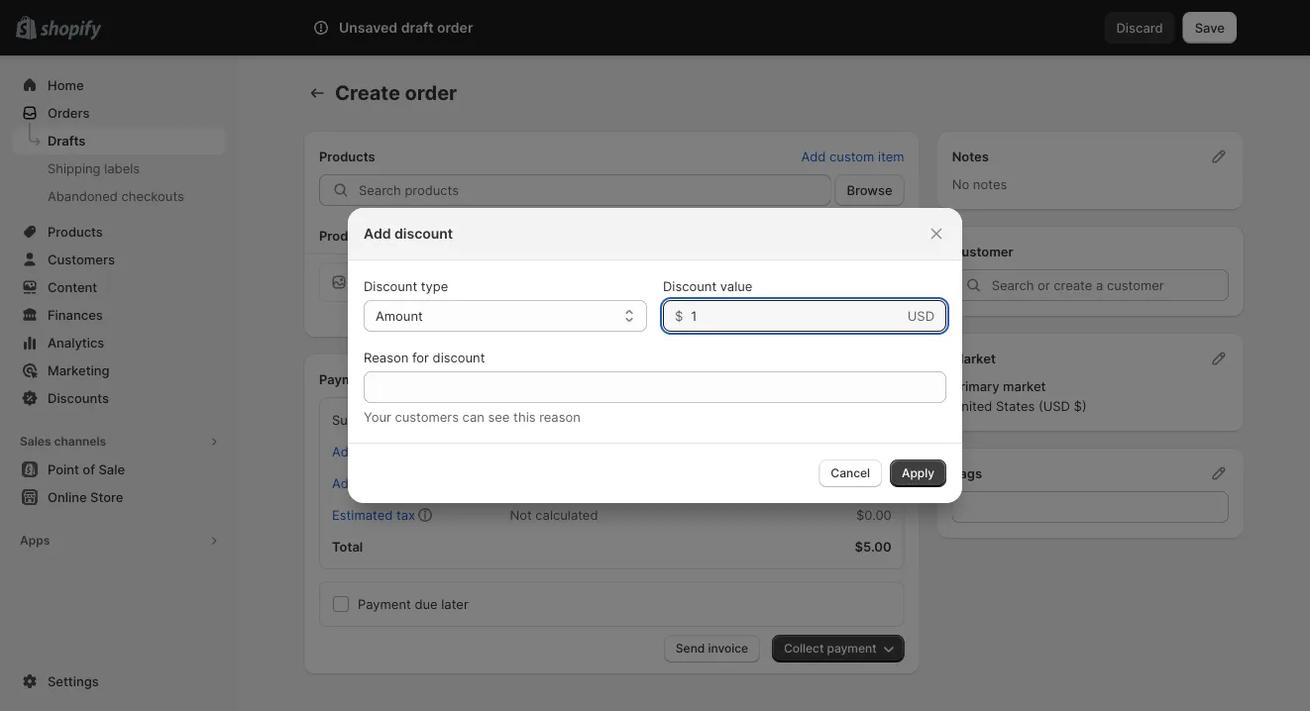 Task type: locate. For each thing, give the bounding box(es) containing it.
products
[[319, 149, 375, 164]]

apps
[[20, 534, 50, 548]]

customer
[[952, 244, 1014, 259]]

order right create
[[405, 81, 457, 105]]

orders link
[[12, 99, 226, 127]]

no
[[952, 176, 970, 192]]

discount up type
[[395, 226, 453, 242]]

checkouts
[[121, 188, 184, 204]]

0 horizontal spatial shipping
[[360, 476, 412, 491]]

3 $0.00 from the top
[[856, 508, 892, 523]]

add down subtotal
[[332, 444, 357, 459]]

$0.00 up cancel
[[856, 444, 892, 459]]

$5.00
[[371, 304, 406, 320], [855, 539, 892, 555]]

add for add custom item button
[[801, 149, 826, 164]]

sales channels button
[[12, 428, 226, 456]]

add for add discount button
[[332, 444, 357, 459]]

1 vertical spatial $5.00
[[855, 539, 892, 555]]

payment
[[319, 372, 374, 387], [358, 597, 411, 612]]

1 discount from the left
[[364, 279, 417, 294]]

$)
[[1074, 398, 1087, 414]]

apps button
[[12, 527, 226, 555]]

type
[[421, 279, 448, 294]]

for
[[412, 350, 429, 365]]

this
[[514, 409, 536, 425]]

2 vertical spatial discount
[[360, 444, 413, 459]]

abandoned checkouts
[[48, 188, 184, 204]]

labels
[[104, 161, 140, 176]]

0 vertical spatial shipping
[[427, 284, 479, 300]]

discount
[[395, 226, 453, 242], [433, 350, 485, 365], [360, 444, 413, 459]]

shipping
[[427, 284, 479, 300], [360, 476, 412, 491]]

add
[[801, 149, 826, 164], [364, 226, 391, 242], [332, 444, 357, 459], [332, 476, 357, 491]]

1 vertical spatial shipping
[[360, 476, 412, 491]]

add inside button
[[332, 444, 357, 459]]

1 vertical spatial add discount
[[332, 444, 413, 459]]

cancel
[[831, 466, 870, 481]]

requires shipping
[[371, 284, 479, 300]]

shipping inside button
[[360, 476, 412, 491]]

item
[[878, 149, 905, 164]]

discount up $ on the right of page
[[663, 279, 717, 294]]

reason
[[539, 409, 581, 425]]

$
[[675, 308, 683, 324]]

create
[[335, 81, 400, 105]]

settings link
[[12, 668, 226, 696]]

order right draft at top
[[437, 19, 473, 36]]

discount for $
[[663, 279, 717, 294]]

discount right the for
[[433, 350, 485, 365]]

discount down your
[[360, 444, 413, 459]]

add discount down subtotal
[[332, 444, 413, 459]]

send invoice button
[[664, 635, 760, 663]]

1 $0.00 from the top
[[856, 444, 892, 459]]

subtotal
[[332, 412, 383, 428]]

browse button
[[835, 174, 905, 206]]

states
[[996, 398, 1035, 414]]

save
[[1195, 20, 1225, 35]]

add shipping or delivery
[[332, 476, 480, 491]]

not
[[510, 508, 532, 523]]

0 horizontal spatial $5.00
[[371, 304, 406, 320]]

send invoice
[[676, 642, 748, 656]]

1 horizontal spatial discount
[[663, 279, 717, 294]]

can
[[463, 409, 485, 425]]

1 vertical spatial $0.00
[[856, 476, 892, 491]]

unsaved draft order
[[339, 19, 473, 36]]

order
[[437, 19, 473, 36], [405, 81, 457, 105]]

custom
[[830, 149, 875, 164]]

orders
[[48, 105, 90, 120]]

notes
[[952, 149, 989, 164]]

0 vertical spatial payment
[[319, 372, 374, 387]]

primary market united states (usd $)
[[952, 379, 1087, 414]]

reason
[[364, 350, 409, 365]]

add down add discount button
[[332, 476, 357, 491]]

sales
[[20, 435, 51, 449]]

Reason for discount text field
[[364, 372, 947, 403]]

1 horizontal spatial shipping
[[427, 284, 479, 300]]

$5.00 button
[[359, 298, 418, 326]]

channels
[[54, 435, 106, 449]]

add up discount type
[[364, 226, 391, 242]]

payment for payment
[[319, 372, 374, 387]]

discount up $5.00 button
[[364, 279, 417, 294]]

or
[[416, 476, 428, 491]]

2 vertical spatial $0.00
[[856, 508, 892, 523]]

add for add shipping or delivery button
[[332, 476, 357, 491]]

add discount up discount type
[[364, 226, 453, 242]]

discount type
[[364, 279, 448, 294]]

$0.00 down cancel button
[[856, 508, 892, 523]]

add discount
[[364, 226, 453, 242], [332, 444, 413, 459]]

shipping right requires
[[427, 284, 479, 300]]

$5.00 down cancel button
[[855, 539, 892, 555]]

shipping down add discount button
[[360, 476, 412, 491]]

payment up subtotal
[[319, 372, 374, 387]]

customers
[[395, 409, 459, 425]]

0 vertical spatial add discount
[[364, 226, 453, 242]]

1 horizontal spatial $5.00
[[855, 539, 892, 555]]

payment left due
[[358, 597, 411, 612]]

discounts link
[[12, 385, 226, 412]]

later
[[441, 597, 469, 612]]

discount value
[[663, 279, 753, 294]]

$0.00
[[856, 444, 892, 459], [856, 476, 892, 491], [856, 508, 892, 523]]

1 vertical spatial order
[[405, 81, 457, 105]]

add left custom
[[801, 149, 826, 164]]

2 discount from the left
[[663, 279, 717, 294]]

add shipping or delivery button
[[320, 470, 492, 498]]

1 vertical spatial payment
[[358, 597, 411, 612]]

$0.00 left apply
[[856, 476, 892, 491]]

add inside dialog
[[364, 226, 391, 242]]

0 horizontal spatial discount
[[364, 279, 417, 294]]

discard link
[[1105, 12, 1175, 44]]

0 vertical spatial $0.00
[[856, 444, 892, 459]]

total
[[332, 539, 363, 555]]

delivery
[[432, 476, 480, 491]]

discount
[[364, 279, 417, 294], [663, 279, 717, 294]]

$5.00 down requires
[[371, 304, 406, 320]]

shipping labels
[[48, 161, 140, 176]]

0 vertical spatial $5.00
[[371, 304, 406, 320]]

no notes
[[952, 176, 1007, 192]]

2 $0.00 from the top
[[856, 476, 892, 491]]



Task type: describe. For each thing, give the bounding box(es) containing it.
add discount inside dialog
[[364, 226, 453, 242]]

add custom item button
[[789, 143, 917, 170]]

discounts
[[48, 391, 109, 406]]

primary
[[952, 379, 1000, 394]]

discard
[[1117, 20, 1163, 35]]

discount inside button
[[360, 444, 413, 459]]

apply button
[[890, 460, 947, 488]]

unsaved
[[339, 19, 398, 36]]

send
[[676, 642, 705, 656]]

requires
[[371, 284, 424, 300]]

cancel button
[[819, 460, 882, 488]]

reason for discount
[[364, 350, 485, 365]]

not calculated
[[510, 508, 598, 523]]

0 vertical spatial discount
[[395, 226, 453, 242]]

drafts
[[48, 133, 86, 148]]

discount for amount
[[364, 279, 417, 294]]

save button
[[1183, 12, 1237, 44]]

your
[[364, 409, 391, 425]]

create order
[[335, 81, 457, 105]]

search button
[[368, 12, 943, 44]]

add discount button
[[320, 438, 425, 466]]

settings
[[48, 674, 99, 689]]

shipping for requires
[[427, 284, 479, 300]]

drafts link
[[12, 127, 226, 155]]

abandoned checkouts link
[[12, 182, 226, 210]]

Discount value text field
[[691, 300, 904, 332]]

payment due later
[[358, 597, 469, 612]]

due
[[415, 597, 438, 612]]

usd
[[908, 308, 935, 324]]

add discount dialog
[[0, 208, 1310, 504]]

product
[[319, 228, 368, 243]]

shipping labels link
[[12, 155, 226, 182]]

calculated
[[536, 508, 598, 523]]

value
[[720, 279, 753, 294]]

(usd
[[1039, 398, 1070, 414]]

apply
[[902, 466, 935, 481]]

united
[[952, 398, 992, 414]]

market
[[1003, 379, 1046, 394]]

shipping for add
[[360, 476, 412, 491]]

amount
[[376, 308, 423, 324]]

market
[[952, 351, 996, 366]]

see
[[488, 409, 510, 425]]

abandoned
[[48, 188, 118, 204]]

search
[[400, 20, 442, 35]]

$5.00 inside button
[[371, 304, 406, 320]]

invoice
[[708, 642, 748, 656]]

home
[[48, 77, 84, 93]]

draft
[[401, 19, 434, 36]]

1 vertical spatial discount
[[433, 350, 485, 365]]

sales channels
[[20, 435, 106, 449]]

browse
[[847, 182, 893, 198]]

notes
[[973, 176, 1007, 192]]

payment for payment due later
[[358, 597, 411, 612]]

your customers can see this reason
[[364, 409, 581, 425]]

home link
[[12, 71, 226, 99]]

shipping
[[48, 161, 101, 176]]

0 vertical spatial order
[[437, 19, 473, 36]]

shopify image
[[40, 20, 101, 40]]

add custom item
[[801, 149, 905, 164]]

add discount inside button
[[332, 444, 413, 459]]

tags
[[952, 466, 982, 481]]



Task type: vqa. For each thing, say whether or not it's contained in the screenshot.
My Store icon
no



